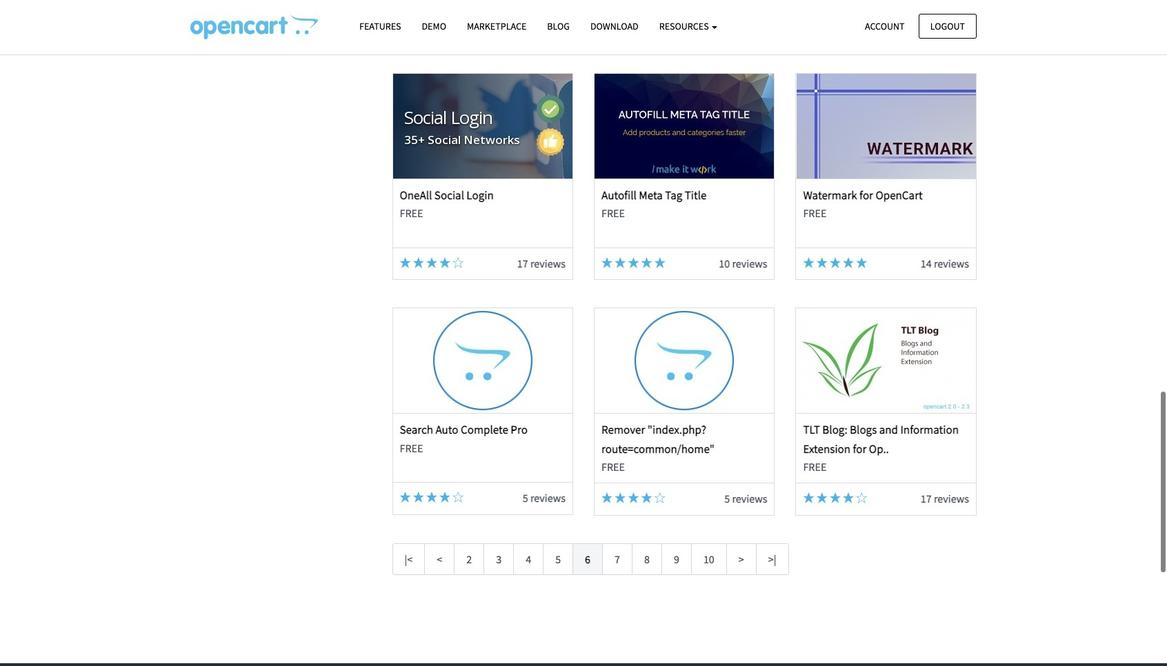 Task type: vqa. For each thing, say whether or not it's contained in the screenshot.
10 for 10
yes



Task type: locate. For each thing, give the bounding box(es) containing it.
resources link
[[649, 14, 728, 39]]

search auto complete pro image
[[393, 309, 572, 413]]

1 horizontal spatial star light o image
[[654, 493, 665, 504]]

0 horizontal spatial 5 reviews
[[523, 491, 566, 505]]

5 inside 5 link
[[555, 553, 561, 566]]

0 horizontal spatial star light o image
[[453, 492, 464, 503]]

0 horizontal spatial 5
[[523, 491, 528, 505]]

autofill
[[601, 188, 637, 203]]

star light o image for oneall social login
[[453, 257, 464, 268]]

1 horizontal spatial 9
[[674, 553, 679, 566]]

opencart
[[876, 188, 923, 203]]

>
[[739, 553, 744, 566]]

auto
[[436, 422, 458, 438]]

free down watermark
[[803, 206, 827, 220]]

8 link
[[632, 544, 662, 575]]

extension
[[803, 441, 851, 456]]

free down 'oneall'
[[400, 206, 423, 220]]

reviews for autofill meta tag title
[[732, 257, 767, 270]]

star light o image down the tlt blog: blogs and information extension for op.. free
[[856, 493, 867, 504]]

5 reviews up 5 link
[[523, 491, 566, 505]]

5 left 6
[[555, 553, 561, 566]]

2 link
[[454, 544, 484, 575]]

3
[[496, 553, 502, 566]]

1 horizontal spatial 17
[[921, 492, 932, 506]]

5 up 4 link
[[523, 491, 528, 505]]

star light o image down route=common/home"
[[654, 493, 665, 504]]

star light o image for remover "index.php? route=common/home"
[[654, 493, 665, 504]]

0 vertical spatial 17 reviews
[[517, 257, 566, 270]]

0 vertical spatial 17
[[517, 257, 528, 270]]

oneall social login free
[[400, 188, 494, 220]]

for left 'opencart' at the top of page
[[859, 188, 873, 203]]

2 horizontal spatial star light o image
[[856, 493, 867, 504]]

17 reviews for tlt blog: blogs and information extension for op..
[[921, 492, 969, 506]]

star light o image for tlt blog: blogs and information extension for op..
[[856, 493, 867, 504]]

oneall social login image
[[393, 74, 572, 179]]

3 link
[[484, 544, 514, 575]]

complete
[[461, 422, 508, 438]]

1 vertical spatial 17 reviews
[[921, 492, 969, 506]]

watermark for opencart image
[[796, 74, 976, 179]]

9
[[523, 22, 528, 35], [674, 553, 679, 566]]

2 horizontal spatial star light o image
[[856, 22, 867, 33]]

17
[[517, 257, 528, 270], [921, 492, 932, 506]]

reviews
[[934, 21, 969, 35], [530, 22, 566, 35], [530, 257, 566, 270], [732, 257, 767, 270], [934, 257, 969, 270], [530, 491, 566, 505], [732, 492, 767, 506], [934, 492, 969, 506]]

9 for 9 reviews
[[523, 22, 528, 35]]

title
[[685, 188, 707, 203]]

oneall
[[400, 188, 432, 203]]

star light o image down oneall social login free
[[453, 257, 464, 268]]

17 reviews
[[517, 257, 566, 270], [921, 492, 969, 506]]

1 horizontal spatial 17 reviews
[[921, 492, 969, 506]]

information
[[900, 422, 959, 438]]

1 vertical spatial 9
[[674, 553, 679, 566]]

op..
[[869, 441, 889, 456]]

0 vertical spatial 10
[[719, 257, 730, 270]]

2 horizontal spatial 5
[[724, 492, 730, 506]]

free inside the tlt blog: blogs and information extension for op.. free
[[803, 460, 827, 474]]

route=common/home"
[[601, 441, 715, 456]]

10
[[719, 257, 730, 270], [703, 553, 714, 566]]

9 right 8
[[674, 553, 679, 566]]

features link
[[349, 14, 411, 39]]

free down search
[[400, 441, 423, 455]]

5 reviews up > link
[[724, 492, 767, 506]]

17 for tlt blog: blogs and information extension for op..
[[921, 492, 932, 506]]

5 reviews for remover "index.php? route=common/home"
[[724, 492, 767, 506]]

star light o image right the download link
[[654, 22, 665, 33]]

reviews for search auto complete pro
[[530, 491, 566, 505]]

0 horizontal spatial star light o image
[[453, 257, 464, 268]]

for down blogs
[[853, 441, 867, 456]]

tag
[[665, 188, 682, 203]]

tlt
[[803, 422, 820, 438]]

star light o image down search auto complete pro free
[[453, 492, 464, 503]]

1 vertical spatial 17
[[921, 492, 932, 506]]

1 vertical spatial star light o image
[[453, 257, 464, 268]]

free down remover
[[601, 460, 625, 474]]

7 link
[[602, 544, 632, 575]]

<
[[437, 553, 442, 566]]

tlt blog: blogs and information extension for op.. image
[[796, 309, 976, 413]]

reviews for oneall social login
[[530, 257, 566, 270]]

0 horizontal spatial 17 reviews
[[517, 257, 566, 270]]

0 vertical spatial 9
[[523, 22, 528, 35]]

17 for oneall social login
[[517, 257, 528, 270]]

star light image
[[400, 22, 411, 33], [413, 22, 424, 33], [439, 22, 450, 33], [615, 22, 626, 33], [426, 257, 437, 268], [439, 257, 450, 268], [654, 257, 665, 268], [816, 257, 827, 268], [843, 257, 854, 268], [856, 257, 867, 268], [400, 492, 411, 503], [641, 493, 652, 504], [816, 493, 827, 504], [830, 493, 841, 504], [843, 493, 854, 504]]

star light o image
[[856, 22, 867, 33], [453, 257, 464, 268], [654, 493, 665, 504]]

10 for 10 reviews
[[719, 257, 730, 270]]

1 horizontal spatial 5 reviews
[[724, 492, 767, 506]]

free inside watermark for opencart free
[[803, 206, 827, 220]]

pro
[[511, 422, 528, 438]]

0 vertical spatial for
[[859, 188, 873, 203]]

for
[[859, 188, 873, 203], [853, 441, 867, 456]]

demo
[[422, 20, 446, 32]]

2 vertical spatial star light o image
[[654, 493, 665, 504]]

search
[[400, 422, 433, 438]]

reviews for remover "index.php? route=common/home"
[[732, 492, 767, 506]]

1 vertical spatial for
[[853, 441, 867, 456]]

free
[[400, 206, 423, 220], [601, 206, 625, 220], [803, 206, 827, 220], [400, 441, 423, 455], [601, 460, 625, 474], [803, 460, 827, 474]]

star light o image
[[654, 22, 665, 33], [453, 492, 464, 503], [856, 493, 867, 504]]

14 reviews
[[921, 257, 969, 270]]

10 link
[[691, 544, 727, 575]]

5 up > link
[[724, 492, 730, 506]]

free down autofill
[[601, 206, 625, 220]]

for inside the tlt blog: blogs and information extension for op.. free
[[853, 441, 867, 456]]

> link
[[726, 544, 756, 575]]

12
[[921, 21, 932, 35]]

watermark for opencart link
[[803, 188, 923, 203]]

resources
[[659, 20, 711, 32]]

1 vertical spatial 10
[[703, 553, 714, 566]]

1 horizontal spatial 10
[[719, 257, 730, 270]]

0 horizontal spatial 10
[[703, 553, 714, 566]]

features
[[359, 20, 401, 32]]

marketplace
[[467, 20, 527, 32]]

9 left blog 'link'
[[523, 22, 528, 35]]

blog
[[547, 20, 570, 32]]

star light o image left 12
[[856, 22, 867, 33]]

blog link
[[537, 14, 580, 39]]

autofill meta tag title image
[[595, 74, 774, 179]]

0 horizontal spatial 17
[[517, 257, 528, 270]]

5 reviews
[[523, 491, 566, 505], [724, 492, 767, 506]]

1 horizontal spatial 5
[[555, 553, 561, 566]]

remover
[[601, 422, 645, 438]]

free down extension
[[803, 460, 827, 474]]

autofill meta tag title free
[[601, 188, 707, 220]]

5
[[523, 491, 528, 505], [724, 492, 730, 506], [555, 553, 561, 566]]

star light image
[[426, 22, 437, 33], [601, 22, 612, 33], [628, 22, 639, 33], [400, 257, 411, 268], [413, 257, 424, 268], [601, 257, 612, 268], [615, 257, 626, 268], [628, 257, 639, 268], [641, 257, 652, 268], [803, 257, 814, 268], [830, 257, 841, 268], [413, 492, 424, 503], [426, 492, 437, 503], [439, 492, 450, 503], [601, 493, 612, 504], [615, 493, 626, 504], [628, 493, 639, 504], [803, 493, 814, 504]]

12 reviews
[[921, 21, 969, 35]]

0 horizontal spatial 9
[[523, 22, 528, 35]]

free inside oneall social login free
[[400, 206, 423, 220]]



Task type: describe. For each thing, give the bounding box(es) containing it.
tlt blog: blogs and information extension for op.. free
[[803, 422, 959, 474]]

>|
[[768, 553, 776, 566]]

4 link
[[513, 544, 544, 575]]

account
[[865, 20, 905, 32]]

6
[[585, 553, 590, 566]]

and
[[879, 422, 898, 438]]

blog:
[[822, 422, 847, 438]]

9 for 9
[[674, 553, 679, 566]]

meta
[[639, 188, 663, 203]]

logout
[[930, 20, 965, 32]]

logout link
[[919, 13, 977, 39]]

5 for remover "index.php? route=common/home"
[[724, 492, 730, 506]]

star light o image for search auto complete pro
[[453, 492, 464, 503]]

2
[[466, 553, 472, 566]]

1 horizontal spatial star light o image
[[654, 22, 665, 33]]

5 for search auto complete pro
[[523, 491, 528, 505]]

>| link
[[756, 544, 789, 575]]

for inside watermark for opencart free
[[859, 188, 873, 203]]

|< link
[[392, 544, 425, 575]]

9 link
[[661, 544, 692, 575]]

5 reviews for search auto complete pro
[[523, 491, 566, 505]]

autofill meta tag title link
[[601, 188, 707, 203]]

search auto complete pro link
[[400, 422, 528, 438]]

watermark
[[803, 188, 857, 203]]

remover "index.php? route=common/home" link
[[601, 422, 715, 456]]

10 reviews
[[719, 257, 767, 270]]

5 link
[[543, 544, 573, 575]]

remover "index.php? route=common/home" free
[[601, 422, 715, 474]]

demo link
[[411, 14, 457, 39]]

8
[[644, 553, 650, 566]]

free inside search auto complete pro free
[[400, 441, 423, 455]]

watermark for opencart free
[[803, 188, 923, 220]]

other extensions image
[[190, 14, 318, 39]]

9 reviews
[[523, 22, 566, 35]]

"index.php?
[[648, 422, 706, 438]]

download link
[[580, 14, 649, 39]]

< link
[[424, 544, 455, 575]]

7
[[615, 553, 620, 566]]

marketplace link
[[457, 14, 537, 39]]

10 for 10
[[703, 553, 714, 566]]

download
[[590, 20, 638, 32]]

14
[[921, 257, 932, 270]]

search auto complete pro free
[[400, 422, 528, 455]]

free inside the autofill meta tag title free
[[601, 206, 625, 220]]

17 reviews for oneall social login
[[517, 257, 566, 270]]

tlt blog: blogs and information extension for op.. link
[[803, 422, 959, 456]]

free inside remover "index.php? route=common/home" free
[[601, 460, 625, 474]]

login
[[467, 188, 494, 203]]

social
[[434, 188, 464, 203]]

blogs
[[850, 422, 877, 438]]

reviews for watermark for opencart
[[934, 257, 969, 270]]

4
[[526, 553, 531, 566]]

remover "index.php?route=common/home" image
[[595, 309, 774, 413]]

oneall social login link
[[400, 188, 494, 203]]

0 vertical spatial star light o image
[[856, 22, 867, 33]]

reviews for tlt blog: blogs and information extension for op..
[[934, 492, 969, 506]]

|<
[[405, 553, 413, 566]]

account link
[[853, 13, 916, 39]]



